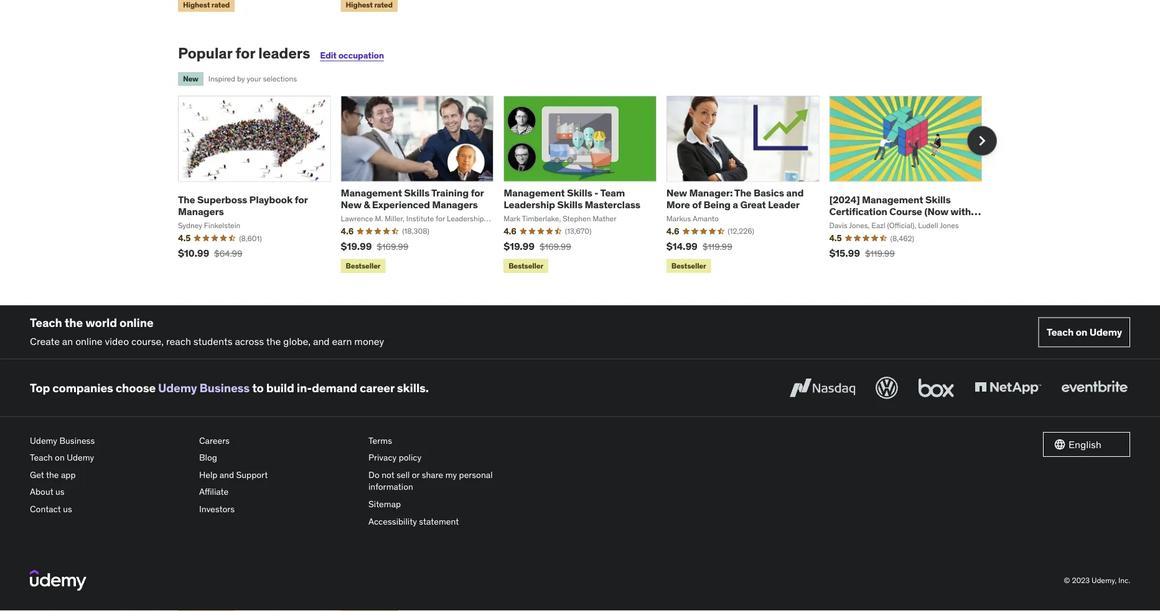 Task type: describe. For each thing, give the bounding box(es) containing it.
my
[[445, 470, 457, 481]]

teach inside udemy business teach on udemy get the app about us contact us
[[30, 453, 53, 464]]

team
[[600, 187, 625, 199]]

udemy,
[[1092, 577, 1117, 586]]

terms
[[369, 436, 392, 447]]

demand
[[312, 381, 357, 396]]

of
[[692, 199, 702, 211]]

inspired by your selections
[[208, 74, 297, 84]]

management skills - team leadership skills masterclass link
[[504, 187, 641, 211]]

teach on udemy
[[1047, 326, 1122, 339]]

selections
[[263, 74, 297, 84]]

1 vertical spatial online
[[75, 336, 102, 349]]

english
[[1069, 439, 1102, 451]]

management skills training for new & experienced managers link
[[341, 187, 484, 211]]

©
[[1064, 577, 1070, 586]]

help
[[199, 470, 217, 481]]

teach the world online create an online video course, reach students across the globe, and earn money
[[30, 316, 384, 349]]

next image
[[972, 131, 992, 151]]

not
[[382, 470, 395, 481]]

certification
[[829, 206, 888, 218]]

get
[[30, 470, 44, 481]]

the inside the superboss playbook for managers
[[178, 194, 195, 206]]

sell
[[397, 470, 410, 481]]

managers inside the superboss playbook for managers
[[178, 206, 224, 218]]

personal
[[459, 470, 493, 481]]

0 vertical spatial teach on udemy link
[[1039, 318, 1130, 348]]

new for new
[[183, 74, 198, 84]]

1 vertical spatial teach on udemy link
[[30, 450, 189, 467]]

ai!)
[[829, 218, 845, 230]]

choose
[[116, 381, 156, 396]]

top
[[30, 381, 50, 396]]

netapp image
[[972, 375, 1044, 402]]

playbook
[[249, 194, 293, 206]]

management skills - team leadership skills masterclass
[[504, 187, 641, 211]]

top companies choose udemy business to build in-demand career skills.
[[30, 381, 429, 396]]

career
[[360, 381, 395, 396]]

information
[[369, 482, 413, 493]]

do not sell or share my personal information button
[[369, 467, 528, 497]]

new for new manager: the basics and more of being a great leader
[[667, 187, 687, 199]]

about
[[30, 487, 53, 498]]

0 vertical spatial udemy business link
[[158, 381, 250, 396]]

contact us link
[[30, 502, 189, 519]]

privacy
[[369, 453, 397, 464]]

inc.
[[1119, 577, 1130, 586]]

udemy up app
[[67, 453, 94, 464]]

new manager: the basics and more of being a great leader
[[667, 187, 804, 211]]

new inside management skills training for new & experienced managers
[[341, 199, 362, 211]]

business inside udemy business teach on udemy get the app about us contact us
[[59, 436, 95, 447]]

small image
[[1054, 439, 1066, 452]]

with
[[951, 206, 971, 218]]

© 2023 udemy, inc.
[[1064, 577, 1130, 586]]

share
[[422, 470, 443, 481]]

companies
[[52, 381, 113, 396]]

1 vertical spatial the
[[266, 336, 281, 349]]

careers link
[[199, 433, 359, 450]]

1 vertical spatial us
[[63, 504, 72, 516]]

students
[[193, 336, 233, 349]]

[2024] management skills certification course (now with ai!) link
[[829, 194, 981, 230]]

0 vertical spatial the
[[65, 316, 83, 331]]

by
[[237, 74, 245, 84]]

eventbrite image
[[1059, 375, 1130, 402]]

skills inside management skills training for new & experienced managers
[[404, 187, 430, 199]]

inspired
[[208, 74, 235, 84]]

experienced
[[372, 199, 430, 211]]

-
[[595, 187, 599, 199]]

the superboss playbook for managers
[[178, 194, 308, 218]]

(now
[[924, 206, 949, 218]]

course
[[890, 206, 922, 218]]

support
[[236, 470, 268, 481]]

0 vertical spatial us
[[55, 487, 65, 498]]

globe,
[[283, 336, 311, 349]]

across
[[235, 336, 264, 349]]

and inside careers blog help and support affiliate investors
[[220, 470, 234, 481]]

privacy policy link
[[369, 450, 528, 467]]

1 vertical spatial udemy business link
[[30, 433, 189, 450]]

nasdaq image
[[787, 375, 858, 402]]

accessibility statement link
[[369, 514, 528, 531]]

occupation
[[338, 50, 384, 61]]

leader
[[768, 199, 800, 211]]

contact
[[30, 504, 61, 516]]

course,
[[131, 336, 164, 349]]



Task type: locate. For each thing, give the bounding box(es) containing it.
reach
[[166, 336, 191, 349]]

management for &
[[341, 187, 402, 199]]

edit
[[320, 50, 337, 61]]

the left superboss
[[178, 194, 195, 206]]

leaders
[[258, 44, 310, 63]]

the superboss playbook for managers link
[[178, 194, 308, 218]]

[2024]
[[829, 194, 860, 206]]

business up app
[[59, 436, 95, 447]]

the up the an
[[65, 316, 83, 331]]

2 horizontal spatial new
[[667, 187, 687, 199]]

1 horizontal spatial new
[[341, 199, 362, 211]]

your
[[247, 74, 261, 84]]

edit occupation button
[[320, 50, 384, 61]]

teach inside teach the world online create an online video course, reach students across the globe, and earn money
[[30, 316, 62, 331]]

udemy up eventbrite image
[[1090, 326, 1122, 339]]

0 horizontal spatial new
[[183, 74, 198, 84]]

and inside new manager: the basics and more of being a great leader
[[786, 187, 804, 199]]

us right contact
[[63, 504, 72, 516]]

volkswagen image
[[873, 375, 901, 402]]

managers inside management skills training for new & experienced managers
[[432, 199, 478, 211]]

or
[[412, 470, 420, 481]]

1 horizontal spatial teach on udemy link
[[1039, 318, 1130, 348]]

skills.
[[397, 381, 429, 396]]

skills inside [2024] management skills certification course (now with ai!)
[[925, 194, 951, 206]]

us right about
[[55, 487, 65, 498]]

0 vertical spatial and
[[786, 187, 804, 199]]

new inside new manager: the basics and more of being a great leader
[[667, 187, 687, 199]]

0 horizontal spatial business
[[59, 436, 95, 447]]

affiliate link
[[199, 484, 359, 502]]

0 vertical spatial business
[[200, 381, 250, 396]]

managers
[[432, 199, 478, 211], [178, 206, 224, 218]]

udemy right choose
[[158, 381, 197, 396]]

earn
[[332, 336, 352, 349]]

0 horizontal spatial teach on udemy link
[[30, 450, 189, 467]]

teach on udemy link up about us "link"
[[30, 450, 189, 467]]

manager:
[[689, 187, 733, 199]]

0 horizontal spatial the
[[46, 470, 59, 481]]

1 vertical spatial business
[[59, 436, 95, 447]]

on up app
[[55, 453, 65, 464]]

get the app link
[[30, 467, 189, 484]]

on inside udemy business teach on udemy get the app about us contact us
[[55, 453, 65, 464]]

udemy business link up get the app link
[[30, 433, 189, 450]]

1 horizontal spatial for
[[295, 194, 308, 206]]

1 vertical spatial on
[[55, 453, 65, 464]]

careers blog help and support affiliate investors
[[199, 436, 268, 516]]

teach on udemy link
[[1039, 318, 1130, 348], [30, 450, 189, 467]]

udemy image
[[30, 571, 87, 592]]

popular for leaders
[[178, 44, 310, 63]]

affiliate
[[199, 487, 229, 498]]

edit occupation
[[320, 50, 384, 61]]

2 vertical spatial and
[[220, 470, 234, 481]]

policy
[[399, 453, 422, 464]]

investors link
[[199, 502, 359, 519]]

1 horizontal spatial business
[[200, 381, 250, 396]]

management inside management skills training for new & experienced managers
[[341, 187, 402, 199]]

1 horizontal spatial managers
[[432, 199, 478, 211]]

sitemap link
[[369, 497, 528, 514]]

teach for on
[[1047, 326, 1074, 339]]

superboss
[[197, 194, 247, 206]]

and inside teach the world online create an online video course, reach students across the globe, and earn money
[[313, 336, 330, 349]]

statement
[[419, 517, 459, 528]]

0 horizontal spatial management
[[341, 187, 402, 199]]

&
[[364, 199, 370, 211]]

app
[[61, 470, 76, 481]]

blog
[[199, 453, 217, 464]]

udemy
[[1090, 326, 1122, 339], [158, 381, 197, 396], [30, 436, 57, 447], [67, 453, 94, 464]]

the right get
[[46, 470, 59, 481]]

box image
[[916, 375, 957, 402]]

management inside [2024] management skills certification course (now with ai!)
[[862, 194, 923, 206]]

management skills training for new & experienced managers
[[341, 187, 484, 211]]

leadership
[[504, 199, 555, 211]]

on up eventbrite image
[[1076, 326, 1088, 339]]

terms privacy policy do not sell or share my personal information sitemap accessibility statement
[[369, 436, 493, 528]]

2 vertical spatial the
[[46, 470, 59, 481]]

1 horizontal spatial the
[[735, 187, 752, 199]]

the inside new manager: the basics and more of being a great leader
[[735, 187, 752, 199]]

for for management skills training for new & experienced managers
[[471, 187, 484, 199]]

for inside the superboss playbook for managers
[[295, 194, 308, 206]]

and right help
[[220, 470, 234, 481]]

about us link
[[30, 484, 189, 502]]

udemy business teach on udemy get the app about us contact us
[[30, 436, 95, 516]]

world
[[85, 316, 117, 331]]

1 horizontal spatial management
[[504, 187, 565, 199]]

udemy business link
[[158, 381, 250, 396], [30, 433, 189, 450]]

blog link
[[199, 450, 359, 467]]

accessibility
[[369, 517, 417, 528]]

0 horizontal spatial and
[[220, 470, 234, 481]]

a
[[733, 199, 738, 211]]

new left &
[[341, 199, 362, 211]]

investors
[[199, 504, 235, 516]]

for inside management skills training for new & experienced managers
[[471, 187, 484, 199]]

and left earn
[[313, 336, 330, 349]]

online right the an
[[75, 336, 102, 349]]

0 horizontal spatial online
[[75, 336, 102, 349]]

in-
[[297, 381, 312, 396]]

1 vertical spatial and
[[313, 336, 330, 349]]

teach on udemy link up eventbrite image
[[1039, 318, 1130, 348]]

2023
[[1072, 577, 1090, 586]]

2 horizontal spatial and
[[786, 187, 804, 199]]

great
[[740, 199, 766, 211]]

to
[[252, 381, 264, 396]]

the left globe,
[[266, 336, 281, 349]]

0 vertical spatial on
[[1076, 326, 1088, 339]]

popular
[[178, 44, 232, 63]]

carousel element
[[178, 96, 997, 276]]

create
[[30, 336, 60, 349]]

online up course,
[[119, 316, 154, 331]]

help and support link
[[199, 467, 359, 484]]

video
[[105, 336, 129, 349]]

for for the superboss playbook for managers
[[295, 194, 308, 206]]

terms link
[[369, 433, 528, 450]]

an
[[62, 336, 73, 349]]

build
[[266, 381, 294, 396]]

0 horizontal spatial for
[[235, 44, 255, 63]]

and right basics
[[786, 187, 804, 199]]

0 horizontal spatial on
[[55, 453, 65, 464]]

new manager: the basics and more of being a great leader link
[[667, 187, 804, 211]]

english button
[[1043, 433, 1130, 458]]

sitemap
[[369, 499, 401, 511]]

training
[[431, 187, 469, 199]]

for up by
[[235, 44, 255, 63]]

0 horizontal spatial the
[[178, 194, 195, 206]]

udemy business link down students
[[158, 381, 250, 396]]

new down popular
[[183, 74, 198, 84]]

do
[[369, 470, 380, 481]]

2 horizontal spatial management
[[862, 194, 923, 206]]

management for skills
[[504, 187, 565, 199]]

for right training at the top
[[471, 187, 484, 199]]

and
[[786, 187, 804, 199], [313, 336, 330, 349], [220, 470, 234, 481]]

1 horizontal spatial on
[[1076, 326, 1088, 339]]

for right 'playbook'
[[295, 194, 308, 206]]

new left of
[[667, 187, 687, 199]]

business left to
[[200, 381, 250, 396]]

0 horizontal spatial managers
[[178, 206, 224, 218]]

skills
[[404, 187, 430, 199], [567, 187, 592, 199], [925, 194, 951, 206], [557, 199, 583, 211]]

on
[[1076, 326, 1088, 339], [55, 453, 65, 464]]

0 vertical spatial online
[[119, 316, 154, 331]]

masterclass
[[585, 199, 641, 211]]

online
[[119, 316, 154, 331], [75, 336, 102, 349]]

1 horizontal spatial online
[[119, 316, 154, 331]]

us
[[55, 487, 65, 498], [63, 504, 72, 516]]

the left basics
[[735, 187, 752, 199]]

management inside management skills - team leadership skills masterclass
[[504, 187, 565, 199]]

teach for the
[[30, 316, 62, 331]]

the
[[65, 316, 83, 331], [266, 336, 281, 349], [46, 470, 59, 481]]

udemy up get
[[30, 436, 57, 447]]

the inside udemy business teach on udemy get the app about us contact us
[[46, 470, 59, 481]]

being
[[704, 199, 731, 211]]

2 horizontal spatial the
[[266, 336, 281, 349]]

2 horizontal spatial for
[[471, 187, 484, 199]]

1 horizontal spatial the
[[65, 316, 83, 331]]

[2024] management skills certification course (now with ai!)
[[829, 194, 971, 230]]

more
[[667, 199, 690, 211]]

careers
[[199, 436, 230, 447]]

new
[[183, 74, 198, 84], [667, 187, 687, 199], [341, 199, 362, 211]]

1 horizontal spatial and
[[313, 336, 330, 349]]



Task type: vqa. For each thing, say whether or not it's contained in the screenshot.
the Preview
no



